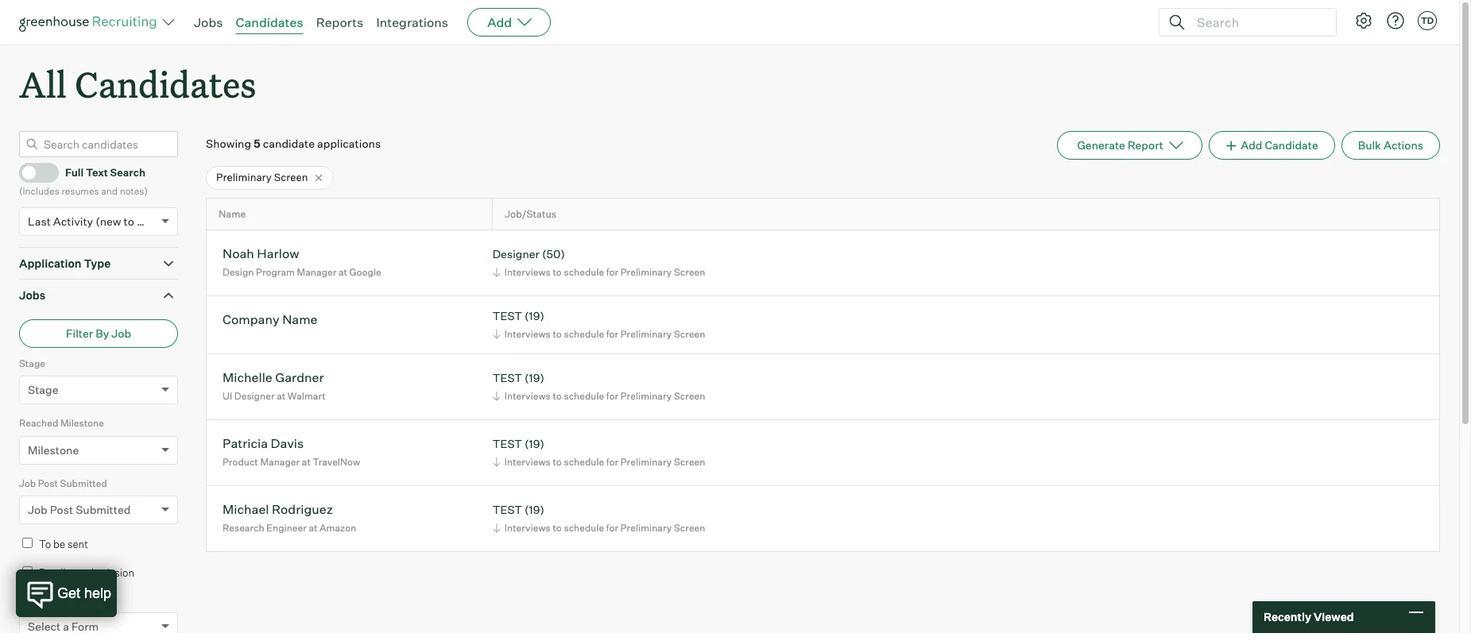 Task type: vqa. For each thing, say whether or not it's contained in the screenshot.


Task type: describe. For each thing, give the bounding box(es) containing it.
0 vertical spatial jobs
[[194, 14, 223, 30]]

michelle
[[223, 370, 273, 386]]

davis
[[271, 436, 304, 452]]

at for davis
[[302, 456, 311, 468]]

greenhouse recruiting image
[[19, 13, 162, 32]]

add candidate
[[1241, 138, 1319, 152]]

gardner
[[275, 370, 324, 386]]

at for gardner
[[277, 390, 286, 402]]

2 interviews to schedule for preliminary screen link from the top
[[490, 327, 710, 342]]

schedule for davis
[[564, 456, 604, 468]]

last activity (new to old)
[[28, 214, 157, 228]]

search
[[110, 166, 145, 179]]

interviews for michelle gardner
[[505, 390, 551, 402]]

1 vertical spatial job
[[19, 478, 36, 490]]

engineer
[[267, 522, 307, 534]]

test (19) interviews to schedule for preliminary screen for rodriguez
[[493, 504, 706, 534]]

integrations
[[376, 14, 449, 30]]

Pending submission checkbox
[[22, 567, 33, 577]]

to for michelle gardner
[[553, 390, 562, 402]]

for for rodriguez
[[607, 522, 619, 534]]

add for add candidate
[[1241, 138, 1263, 152]]

0 vertical spatial stage
[[19, 358, 45, 369]]

preliminary screen
[[216, 171, 308, 184]]

and
[[101, 185, 118, 197]]

(19) for michael rodriguez
[[525, 504, 545, 517]]

(19) for patricia davis
[[525, 438, 545, 451]]

to
[[39, 538, 51, 551]]

manager inside patricia davis product manager at travelnow
[[260, 456, 300, 468]]

checkmark image
[[26, 166, 38, 177]]

to for noah harlow
[[553, 266, 562, 278]]

td button
[[1415, 8, 1441, 33]]

patricia davis link
[[223, 436, 304, 454]]

type
[[84, 257, 111, 270]]

1 vertical spatial submitted
[[76, 503, 131, 517]]

td button
[[1418, 11, 1438, 30]]

select a form
[[28, 620, 99, 633]]

schedule for rodriguez
[[564, 522, 604, 534]]

0 vertical spatial submitted
[[60, 478, 107, 490]]

candidate
[[263, 137, 315, 150]]

at inside the noah harlow design program manager at google
[[339, 266, 347, 278]]

recently
[[1264, 611, 1312, 624]]

schedule for gardner
[[564, 390, 604, 402]]

2 for from the top
[[607, 328, 619, 340]]

stage element
[[19, 356, 178, 416]]

1 vertical spatial job post submitted
[[28, 503, 131, 517]]

application
[[19, 257, 82, 270]]

to be sent
[[39, 538, 88, 551]]

designer inside michelle gardner ui designer at walmart
[[234, 390, 275, 402]]

interviews for michael rodriguez
[[505, 522, 551, 534]]

a
[[63, 620, 69, 633]]

generate
[[1078, 138, 1126, 152]]

company
[[223, 312, 280, 328]]

noah harlow design program manager at google
[[223, 246, 381, 278]]

harlow
[[257, 246, 299, 262]]

td
[[1422, 15, 1434, 26]]

preliminary for rodriguez
[[621, 522, 672, 534]]

preliminary for harlow
[[621, 266, 672, 278]]

add candidate link
[[1209, 131, 1336, 160]]

job inside filter by job button
[[112, 327, 131, 340]]

1 vertical spatial candidates
[[75, 60, 256, 107]]

company name link
[[223, 312, 318, 330]]

resumes
[[62, 185, 99, 197]]

patricia davis product manager at travelnow
[[223, 436, 360, 468]]

submission
[[80, 567, 134, 579]]

michael rodriguez link
[[223, 502, 333, 520]]

filter by job
[[66, 327, 131, 340]]

To be sent checkbox
[[22, 538, 33, 549]]

recently viewed
[[1264, 611, 1355, 624]]

generate report
[[1078, 138, 1164, 152]]

1 vertical spatial stage
[[28, 383, 58, 397]]

1 vertical spatial post
[[50, 503, 73, 517]]

bulk actions link
[[1342, 131, 1441, 160]]

patricia
[[223, 436, 268, 452]]

filter by job button
[[19, 319, 178, 348]]

job/status
[[505, 208, 557, 220]]

ui
[[223, 390, 232, 402]]

research
[[223, 522, 265, 534]]

form element
[[19, 592, 178, 634]]

all candidates
[[19, 60, 256, 107]]

designer inside the designer (50) interviews to schedule for preliminary screen
[[493, 248, 540, 261]]

google
[[350, 266, 381, 278]]

bulk
[[1359, 138, 1382, 152]]

michael rodriguez research engineer at amazon
[[223, 502, 357, 534]]

(50)
[[542, 248, 565, 261]]

michelle gardner ui designer at walmart
[[223, 370, 326, 402]]

screen for michael rodriguez
[[674, 522, 706, 534]]

reached milestone element
[[19, 416, 178, 476]]

interviews for patricia davis
[[505, 456, 551, 468]]

test for michael rodriguez
[[493, 504, 522, 517]]

travelnow
[[313, 456, 360, 468]]

(new
[[96, 214, 121, 228]]

reports
[[316, 14, 364, 30]]



Task type: locate. For each thing, give the bounding box(es) containing it.
select
[[28, 620, 61, 633]]

interviews to schedule for preliminary screen link for gardner
[[490, 389, 710, 404]]

screen for michelle gardner
[[674, 390, 706, 402]]

3 (19) from the top
[[525, 438, 545, 451]]

screen for noah harlow
[[674, 266, 706, 278]]

text
[[86, 166, 108, 179]]

jobs link
[[194, 14, 223, 30]]

1 vertical spatial manager
[[260, 456, 300, 468]]

1 horizontal spatial form
[[72, 620, 99, 633]]

viewed
[[1314, 611, 1355, 624]]

0 horizontal spatial form
[[19, 594, 42, 606]]

noah
[[223, 246, 254, 262]]

add
[[488, 14, 512, 30], [1241, 138, 1263, 152]]

walmart
[[288, 390, 326, 402]]

1 vertical spatial jobs
[[19, 289, 46, 302]]

rodriguez
[[272, 502, 333, 518]]

0 vertical spatial designer
[[493, 248, 540, 261]]

test (19) interviews to schedule for preliminary screen for davis
[[493, 438, 706, 468]]

1 vertical spatial name
[[282, 312, 318, 328]]

designer left (50)
[[493, 248, 540, 261]]

1 vertical spatial designer
[[234, 390, 275, 402]]

5 schedule from the top
[[564, 522, 604, 534]]

0 vertical spatial job
[[112, 327, 131, 340]]

preliminary
[[216, 171, 272, 184], [621, 266, 672, 278], [621, 328, 672, 340], [621, 390, 672, 402], [621, 456, 672, 468], [621, 522, 672, 534]]

1 vertical spatial form
[[72, 620, 99, 633]]

interviews to schedule for preliminary screen link
[[490, 265, 710, 280], [490, 327, 710, 342], [490, 389, 710, 404], [490, 455, 710, 470], [490, 521, 710, 536]]

designer down michelle
[[234, 390, 275, 402]]

pending
[[39, 567, 78, 579]]

last
[[28, 214, 51, 228]]

add inside popup button
[[488, 14, 512, 30]]

designer (50) interviews to schedule for preliminary screen
[[493, 248, 706, 278]]

jobs
[[194, 14, 223, 30], [19, 289, 46, 302]]

old)
[[137, 214, 157, 228]]

reports link
[[316, 14, 364, 30]]

test
[[493, 310, 522, 323], [493, 372, 522, 385], [493, 438, 522, 451], [493, 504, 522, 517]]

jobs down "application"
[[19, 289, 46, 302]]

for inside the designer (50) interviews to schedule for preliminary screen
[[607, 266, 619, 278]]

job
[[112, 327, 131, 340], [19, 478, 36, 490], [28, 503, 47, 517]]

0 vertical spatial form
[[19, 594, 42, 606]]

actions
[[1384, 138, 1424, 152]]

0 vertical spatial milestone
[[60, 418, 104, 430]]

all
[[19, 60, 67, 107]]

0 vertical spatial add
[[488, 14, 512, 30]]

submitted
[[60, 478, 107, 490], [76, 503, 131, 517]]

at inside michelle gardner ui designer at walmart
[[277, 390, 286, 402]]

schedule inside the designer (50) interviews to schedule for preliminary screen
[[564, 266, 604, 278]]

0 vertical spatial post
[[38, 478, 58, 490]]

preliminary for gardner
[[621, 390, 672, 402]]

3 test (19) interviews to schedule for preliminary screen from the top
[[493, 438, 706, 468]]

0 horizontal spatial jobs
[[19, 289, 46, 302]]

to for patricia davis
[[553, 456, 562, 468]]

configure image
[[1355, 11, 1374, 30]]

interviews for noah harlow
[[505, 266, 551, 278]]

test (19) interviews to schedule for preliminary screen for gardner
[[493, 372, 706, 402]]

2 test from the top
[[493, 372, 522, 385]]

2 vertical spatial job
[[28, 503, 47, 517]]

michael
[[223, 502, 269, 518]]

4 test from the top
[[493, 504, 522, 517]]

michelle gardner link
[[223, 370, 324, 388]]

submitted up sent
[[76, 503, 131, 517]]

schedule
[[564, 266, 604, 278], [564, 328, 604, 340], [564, 390, 604, 402], [564, 456, 604, 468], [564, 522, 604, 534]]

to for michael rodriguez
[[553, 522, 562, 534]]

3 interviews from the top
[[505, 390, 551, 402]]

0 vertical spatial candidates
[[236, 14, 303, 30]]

reached
[[19, 418, 58, 430]]

company name
[[223, 312, 318, 328]]

interviews to schedule for preliminary screen link for davis
[[490, 455, 710, 470]]

be
[[53, 538, 65, 551]]

for for gardner
[[607, 390, 619, 402]]

at
[[339, 266, 347, 278], [277, 390, 286, 402], [302, 456, 311, 468], [309, 522, 318, 534]]

Search candidates field
[[19, 131, 178, 158]]

preliminary for davis
[[621, 456, 672, 468]]

filter
[[66, 327, 93, 340]]

manager inside the noah harlow design program manager at google
[[297, 266, 337, 278]]

candidates down jobs link at the left top of the page
[[75, 60, 256, 107]]

name up noah
[[219, 208, 246, 220]]

add button
[[468, 8, 551, 37]]

screen for patricia davis
[[674, 456, 706, 468]]

milestone down reached milestone
[[28, 443, 79, 457]]

3 test from the top
[[493, 438, 522, 451]]

1 test from the top
[[493, 310, 522, 323]]

milestone
[[60, 418, 104, 430], [28, 443, 79, 457]]

Search text field
[[1193, 11, 1322, 34]]

interviews to schedule for preliminary screen link for harlow
[[490, 265, 710, 280]]

applications
[[317, 137, 381, 150]]

full text search (includes resumes and notes)
[[19, 166, 148, 197]]

candidates right jobs link at the left top of the page
[[236, 14, 303, 30]]

design
[[223, 266, 254, 278]]

post
[[38, 478, 58, 490], [50, 503, 73, 517]]

by
[[96, 327, 109, 340]]

product
[[223, 456, 258, 468]]

name
[[219, 208, 246, 220], [282, 312, 318, 328]]

0 horizontal spatial add
[[488, 14, 512, 30]]

3 interviews to schedule for preliminary screen link from the top
[[490, 389, 710, 404]]

test for michelle gardner
[[493, 372, 522, 385]]

name right company
[[282, 312, 318, 328]]

5 interviews to schedule for preliminary screen link from the top
[[490, 521, 710, 536]]

2 test (19) interviews to schedule for preliminary screen from the top
[[493, 372, 706, 402]]

job post submitted up sent
[[28, 503, 131, 517]]

1 horizontal spatial designer
[[493, 248, 540, 261]]

4 interviews from the top
[[505, 456, 551, 468]]

(includes
[[19, 185, 59, 197]]

integrations link
[[376, 14, 449, 30]]

4 for from the top
[[607, 456, 619, 468]]

for for harlow
[[607, 266, 619, 278]]

designer
[[493, 248, 540, 261], [234, 390, 275, 402]]

for
[[607, 266, 619, 278], [607, 328, 619, 340], [607, 390, 619, 402], [607, 456, 619, 468], [607, 522, 619, 534]]

at down michelle gardner link in the bottom of the page
[[277, 390, 286, 402]]

showing 5 candidate applications
[[206, 137, 381, 150]]

0 vertical spatial manager
[[297, 266, 337, 278]]

candidate
[[1265, 138, 1319, 152]]

interviews inside the designer (50) interviews to schedule for preliminary screen
[[505, 266, 551, 278]]

showing
[[206, 137, 251, 150]]

application type
[[19, 257, 111, 270]]

at down the davis
[[302, 456, 311, 468]]

add for add
[[488, 14, 512, 30]]

4 (19) from the top
[[525, 504, 545, 517]]

reached milestone
[[19, 418, 104, 430]]

(19)
[[525, 310, 545, 323], [525, 372, 545, 385], [525, 438, 545, 451], [525, 504, 545, 517]]

submitted down reached milestone element
[[60, 478, 107, 490]]

at left google
[[339, 266, 347, 278]]

last activity (new to old) option
[[28, 214, 157, 228]]

2 interviews from the top
[[505, 328, 551, 340]]

jobs left candidates link
[[194, 14, 223, 30]]

candidates link
[[236, 14, 303, 30]]

post up to be sent
[[50, 503, 73, 517]]

program
[[256, 266, 295, 278]]

2 (19) from the top
[[525, 372, 545, 385]]

1 interviews from the top
[[505, 266, 551, 278]]

1 vertical spatial milestone
[[28, 443, 79, 457]]

form right a
[[72, 620, 99, 633]]

5 for from the top
[[607, 522, 619, 534]]

1 schedule from the top
[[564, 266, 604, 278]]

3 schedule from the top
[[564, 390, 604, 402]]

4 interviews to schedule for preliminary screen link from the top
[[490, 455, 710, 470]]

0 vertical spatial job post submitted
[[19, 478, 107, 490]]

(19) for michelle gardner
[[525, 372, 545, 385]]

test (19) interviews to schedule for preliminary screen
[[493, 310, 706, 340], [493, 372, 706, 402], [493, 438, 706, 468], [493, 504, 706, 534]]

pending submission
[[39, 567, 134, 579]]

0 horizontal spatial designer
[[234, 390, 275, 402]]

1 horizontal spatial add
[[1241, 138, 1263, 152]]

report
[[1128, 138, 1164, 152]]

1 for from the top
[[607, 266, 619, 278]]

at inside patricia davis product manager at travelnow
[[302, 456, 311, 468]]

full
[[65, 166, 84, 179]]

form
[[19, 594, 42, 606], [72, 620, 99, 633]]

5 interviews from the top
[[505, 522, 551, 534]]

to inside the designer (50) interviews to schedule for preliminary screen
[[553, 266, 562, 278]]

1 interviews to schedule for preliminary screen link from the top
[[490, 265, 710, 280]]

screen inside the designer (50) interviews to schedule for preliminary screen
[[674, 266, 706, 278]]

1 test (19) interviews to schedule for preliminary screen from the top
[[493, 310, 706, 340]]

candidate reports are now available! apply filters and select "view in app" element
[[1058, 131, 1203, 160]]

3 for from the top
[[607, 390, 619, 402]]

amazon
[[320, 522, 357, 534]]

at down rodriguez at the bottom left of page
[[309, 522, 318, 534]]

1 horizontal spatial jobs
[[194, 14, 223, 30]]

preliminary inside the designer (50) interviews to schedule for preliminary screen
[[621, 266, 672, 278]]

test for patricia davis
[[493, 438, 522, 451]]

activity
[[53, 214, 93, 228]]

screen
[[274, 171, 308, 184], [674, 266, 706, 278], [674, 328, 706, 340], [674, 390, 706, 402], [674, 456, 706, 468], [674, 522, 706, 534]]

form down pending submission option
[[19, 594, 42, 606]]

for for davis
[[607, 456, 619, 468]]

job post submitted element
[[19, 476, 178, 536]]

0 horizontal spatial name
[[219, 208, 246, 220]]

post down reached
[[38, 478, 58, 490]]

1 vertical spatial add
[[1241, 138, 1263, 152]]

notes)
[[120, 185, 148, 197]]

5
[[254, 137, 261, 150]]

1 horizontal spatial name
[[282, 312, 318, 328]]

manager down the davis
[[260, 456, 300, 468]]

job post submitted down reached milestone element
[[19, 478, 107, 490]]

schedule for harlow
[[564, 266, 604, 278]]

2 schedule from the top
[[564, 328, 604, 340]]

0 vertical spatial name
[[219, 208, 246, 220]]

generate report button
[[1058, 131, 1203, 160]]

1 (19) from the top
[[525, 310, 545, 323]]

sent
[[67, 538, 88, 551]]

to
[[124, 214, 134, 228], [553, 266, 562, 278], [553, 328, 562, 340], [553, 390, 562, 402], [553, 456, 562, 468], [553, 522, 562, 534]]

at inside michael rodriguez research engineer at amazon
[[309, 522, 318, 534]]

at for rodriguez
[[309, 522, 318, 534]]

4 schedule from the top
[[564, 456, 604, 468]]

manager right program
[[297, 266, 337, 278]]

candidates
[[236, 14, 303, 30], [75, 60, 256, 107]]

interviews to schedule for preliminary screen link for rodriguez
[[490, 521, 710, 536]]

bulk actions
[[1359, 138, 1424, 152]]

4 test (19) interviews to schedule for preliminary screen from the top
[[493, 504, 706, 534]]

noah harlow link
[[223, 246, 299, 264]]

milestone down "stage" element
[[60, 418, 104, 430]]



